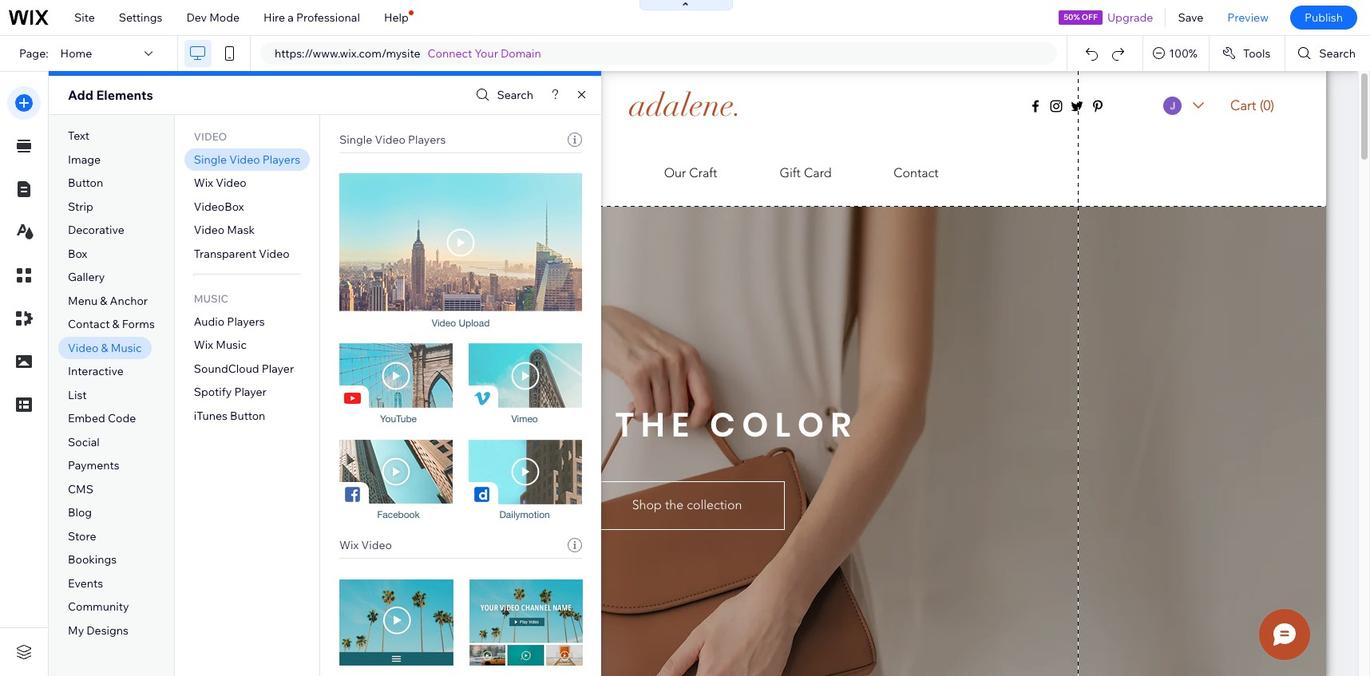 Task type: describe. For each thing, give the bounding box(es) containing it.
tools
[[1244, 46, 1271, 61]]

blog
[[68, 506, 92, 520]]

site
[[74, 10, 95, 25]]

videobox
[[194, 199, 244, 214]]

gallery
[[68, 270, 105, 285]]

anchor
[[110, 294, 148, 308]]

& for video
[[101, 341, 108, 355]]

wix music
[[194, 338, 247, 353]]

interactive
[[68, 365, 124, 379]]

off
[[1082, 12, 1098, 22]]

social
[[68, 435, 100, 450]]

home
[[60, 46, 92, 61]]

1 vertical spatial wix video
[[340, 538, 392, 553]]

my designs
[[68, 624, 129, 638]]

store
[[68, 530, 96, 544]]

0 vertical spatial single video players
[[340, 133, 446, 147]]

& for menu
[[100, 294, 107, 308]]

0 vertical spatial button
[[68, 176, 103, 190]]

embed
[[68, 412, 105, 426]]

menu & anchor
[[68, 294, 148, 308]]

100% button
[[1144, 36, 1209, 71]]

mask
[[227, 223, 255, 237]]

upgrade
[[1108, 10, 1154, 25]]

code
[[108, 412, 136, 426]]

100%
[[1170, 46, 1198, 61]]

cms
[[68, 482, 93, 497]]

0 vertical spatial players
[[408, 133, 446, 147]]

spotify player
[[194, 385, 267, 400]]

https://www.wix.com/mysite
[[275, 46, 421, 61]]

video & music
[[68, 341, 142, 355]]

50%
[[1064, 12, 1080, 22]]

contact
[[68, 317, 110, 332]]

0 horizontal spatial single
[[194, 152, 227, 167]]

publish
[[1305, 10, 1344, 25]]

1 vertical spatial single video players
[[194, 152, 300, 167]]

settings
[[119, 10, 163, 25]]

forms
[[122, 317, 155, 332]]

upload
[[459, 318, 490, 329]]

add elements
[[68, 87, 153, 103]]

decorative
[[68, 223, 125, 237]]

youtube
[[380, 414, 417, 425]]

add
[[68, 87, 93, 103]]

audio players
[[194, 315, 265, 329]]

audio
[[194, 315, 225, 329]]

itunes
[[194, 409, 228, 423]]

contact & forms
[[68, 317, 155, 332]]

payments
[[68, 459, 120, 473]]

preview
[[1228, 10, 1269, 25]]

preview button
[[1216, 0, 1281, 35]]

0 horizontal spatial search
[[497, 88, 534, 102]]

menu
[[68, 294, 98, 308]]

elements
[[96, 87, 153, 103]]

1 vertical spatial button
[[230, 409, 265, 423]]

hire a professional
[[264, 10, 360, 25]]

designs
[[87, 624, 129, 638]]

embed code
[[68, 412, 136, 426]]



Task type: vqa. For each thing, say whether or not it's contained in the screenshot.
Tools BUTTON
yes



Task type: locate. For each thing, give the bounding box(es) containing it.
1 horizontal spatial search button
[[1286, 36, 1371, 71]]

search
[[1320, 46, 1356, 61], [497, 88, 534, 102]]

player for soundcloud player
[[262, 362, 294, 376]]

wix
[[194, 176, 213, 190], [194, 338, 213, 353], [340, 538, 359, 553]]

0 vertical spatial wix video
[[194, 176, 247, 190]]

domain
[[501, 46, 541, 61]]

1 vertical spatial wix
[[194, 338, 213, 353]]

button
[[68, 176, 103, 190], [230, 409, 265, 423]]

transparent video
[[194, 247, 290, 261]]

strip
[[68, 199, 93, 214]]

https://www.wix.com/mysite connect your domain
[[275, 46, 541, 61]]

1 horizontal spatial single video players
[[340, 133, 446, 147]]

list
[[68, 388, 87, 402]]

music
[[194, 292, 228, 305], [216, 338, 247, 353], [111, 341, 142, 355]]

help
[[384, 10, 409, 25]]

text
[[68, 129, 90, 143]]

&
[[100, 294, 107, 308], [112, 317, 120, 332], [101, 341, 108, 355]]

0 horizontal spatial search button
[[472, 83, 534, 107]]

professional
[[296, 10, 360, 25]]

2 vertical spatial wix
[[340, 538, 359, 553]]

spotify
[[194, 385, 232, 400]]

player for spotify player
[[234, 385, 267, 400]]

mode
[[209, 10, 240, 25]]

itunes button
[[194, 409, 265, 423]]

0 vertical spatial player
[[262, 362, 294, 376]]

save
[[1179, 10, 1204, 25]]

search down domain
[[497, 88, 534, 102]]

search button down publish button
[[1286, 36, 1371, 71]]

dev
[[186, 10, 207, 25]]

1 vertical spatial player
[[234, 385, 267, 400]]

1 horizontal spatial single
[[340, 133, 373, 147]]

tools button
[[1210, 36, 1286, 71]]

soundcloud player
[[194, 362, 294, 376]]

music down forms
[[111, 341, 142, 355]]

players
[[408, 133, 446, 147], [263, 152, 300, 167], [227, 315, 265, 329]]

0 horizontal spatial single video players
[[194, 152, 300, 167]]

0 horizontal spatial button
[[68, 176, 103, 190]]

transparent
[[194, 247, 256, 261]]

dev mode
[[186, 10, 240, 25]]

& right the menu
[[100, 294, 107, 308]]

0 vertical spatial wix
[[194, 176, 213, 190]]

1 vertical spatial &
[[112, 317, 120, 332]]

0 horizontal spatial wix video
[[194, 176, 247, 190]]

1 horizontal spatial wix video
[[340, 538, 392, 553]]

music up audio at the left top of page
[[194, 292, 228, 305]]

single video players
[[340, 133, 446, 147], [194, 152, 300, 167]]

& left forms
[[112, 317, 120, 332]]

button down spotify player
[[230, 409, 265, 423]]

video mask
[[194, 223, 255, 237]]

connect
[[428, 46, 472, 61]]

0 vertical spatial search button
[[1286, 36, 1371, 71]]

0 vertical spatial single
[[340, 133, 373, 147]]

events
[[68, 577, 103, 591]]

bookings
[[68, 553, 117, 568]]

1 horizontal spatial button
[[230, 409, 265, 423]]

publish button
[[1291, 6, 1358, 30]]

0 vertical spatial search
[[1320, 46, 1356, 61]]

vimeo
[[512, 414, 538, 425]]

hire
[[264, 10, 285, 25]]

player down 'soundcloud player'
[[234, 385, 267, 400]]

wix video down facebook
[[340, 538, 392, 553]]

wix video up videobox
[[194, 176, 247, 190]]

box
[[68, 247, 87, 261]]

search down publish
[[1320, 46, 1356, 61]]

dailymotion
[[500, 510, 550, 521]]

a
[[288, 10, 294, 25]]

button down image
[[68, 176, 103, 190]]

your
[[475, 46, 498, 61]]

music down the audio players
[[216, 338, 247, 353]]

my
[[68, 624, 84, 638]]

player right 'soundcloud'
[[262, 362, 294, 376]]

1 vertical spatial single
[[194, 152, 227, 167]]

community
[[68, 600, 129, 615]]

image
[[68, 152, 101, 167]]

& for contact
[[112, 317, 120, 332]]

1 vertical spatial players
[[263, 152, 300, 167]]

1 horizontal spatial search
[[1320, 46, 1356, 61]]

search button
[[1286, 36, 1371, 71], [472, 83, 534, 107]]

search button down your
[[472, 83, 534, 107]]

50% off
[[1064, 12, 1098, 22]]

video upload
[[432, 318, 490, 329]]

2 vertical spatial &
[[101, 341, 108, 355]]

facebook
[[377, 510, 420, 521]]

soundcloud
[[194, 362, 259, 376]]

save button
[[1167, 0, 1216, 35]]

1 vertical spatial search
[[497, 88, 534, 102]]

1 vertical spatial search button
[[472, 83, 534, 107]]

video
[[194, 130, 227, 143], [375, 133, 406, 147], [229, 152, 260, 167], [216, 176, 247, 190], [194, 223, 225, 237], [259, 247, 290, 261], [432, 318, 456, 329], [68, 341, 99, 355], [361, 538, 392, 553]]

& down contact & forms
[[101, 341, 108, 355]]

single
[[340, 133, 373, 147], [194, 152, 227, 167]]

wix video
[[194, 176, 247, 190], [340, 538, 392, 553]]

0 vertical spatial &
[[100, 294, 107, 308]]

2 vertical spatial players
[[227, 315, 265, 329]]

player
[[262, 362, 294, 376], [234, 385, 267, 400]]



